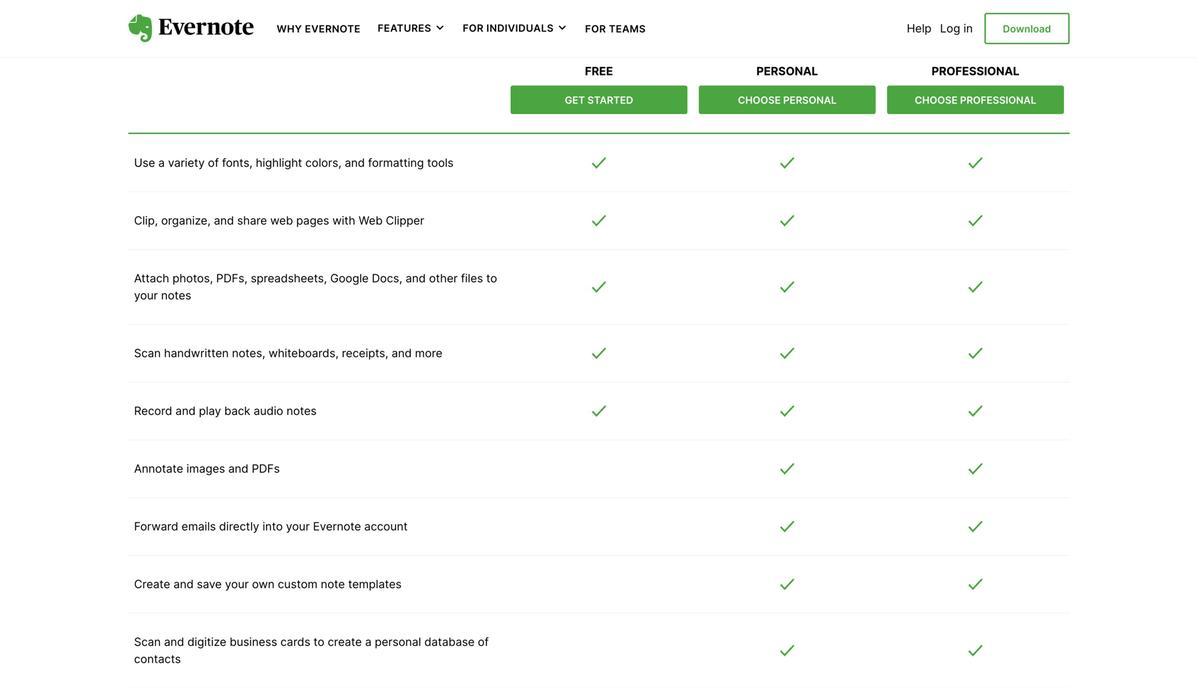 Task type: locate. For each thing, give the bounding box(es) containing it.
0 vertical spatial scan
[[134, 346, 161, 360]]

1 horizontal spatial choose
[[915, 94, 958, 106]]

your
[[134, 289, 158, 303], [286, 520, 310, 534], [225, 578, 249, 591]]

of inside scan and digitize business cards to create a personal database of contacts
[[478, 635, 489, 649]]

clip,
[[134, 214, 158, 228]]

digitize
[[188, 635, 226, 649]]

fonts,
[[222, 156, 253, 170]]

a
[[158, 156, 165, 170], [365, 635, 372, 649]]

annotate images and pdfs
[[134, 462, 280, 476]]

use
[[134, 156, 155, 170]]

0 vertical spatial to
[[486, 272, 497, 285]]

custom
[[278, 578, 318, 591]]

and left more
[[392, 346, 412, 360]]

1 vertical spatial personal
[[783, 94, 837, 106]]

teams
[[609, 23, 646, 35]]

get started
[[565, 94, 633, 106]]

docs,
[[372, 272, 403, 285]]

scan inside scan and digitize business cards to create a personal database of contacts
[[134, 635, 161, 649]]

1 vertical spatial scan
[[134, 635, 161, 649]]

for left teams on the top right of the page
[[585, 23, 606, 35]]

0 vertical spatial evernote
[[305, 23, 361, 35]]

individuals
[[487, 22, 554, 34]]

1 horizontal spatial of
[[478, 635, 489, 649]]

0 horizontal spatial choose
[[738, 94, 781, 106]]

0 vertical spatial a
[[158, 156, 165, 170]]

scan and digitize business cards to create a personal database of contacts
[[134, 635, 489, 666]]

of left fonts,
[[208, 156, 219, 170]]

and up contacts
[[164, 635, 184, 649]]

notes inside attach photos, pdfs, spreadsheets, google docs, and other files to your notes
[[161, 289, 191, 303]]

emails
[[182, 520, 216, 534]]

download link
[[985, 13, 1070, 44]]

your left own
[[225, 578, 249, 591]]

notes right audio
[[287, 404, 317, 418]]

into
[[263, 520, 283, 534]]

2 choose from the left
[[915, 94, 958, 106]]

of
[[208, 156, 219, 170], [478, 635, 489, 649]]

choose inside 'link'
[[915, 94, 958, 106]]

1 horizontal spatial for
[[585, 23, 606, 35]]

organize,
[[161, 214, 211, 228]]

professional
[[932, 64, 1020, 78], [960, 94, 1037, 106]]

evernote
[[305, 23, 361, 35], [313, 520, 361, 534]]

tools
[[427, 156, 454, 170]]

1 scan from the top
[[134, 346, 161, 360]]

customize
[[240, 35, 324, 56]]

help
[[907, 21, 932, 35]]

and inside attach photos, pdfs, spreadsheets, google docs, and other files to your notes
[[406, 272, 426, 285]]

download
[[1003, 23, 1052, 35]]

receipts,
[[342, 346, 389, 360]]

and left "other"
[[406, 272, 426, 285]]

a right use
[[158, 156, 165, 170]]

your down "attach"
[[134, 289, 158, 303]]

colors,
[[305, 156, 342, 170]]

attach
[[134, 272, 169, 285]]

images
[[187, 462, 225, 476]]

0 vertical spatial notes
[[161, 289, 191, 303]]

personal
[[757, 64, 818, 78], [783, 94, 837, 106]]

forward
[[134, 520, 178, 534]]

0 horizontal spatial to
[[314, 635, 325, 649]]

choose
[[738, 94, 781, 106], [915, 94, 958, 106]]

to right cards
[[314, 635, 325, 649]]

notes
[[161, 289, 191, 303], [287, 404, 317, 418]]

0 vertical spatial your
[[134, 289, 158, 303]]

1 vertical spatial of
[[478, 635, 489, 649]]

for teams
[[585, 23, 646, 35]]

of right the database
[[478, 635, 489, 649]]

scan handwritten notes, whiteboards, receipts, and more
[[134, 346, 443, 360]]

0 horizontal spatial your
[[134, 289, 158, 303]]

1 vertical spatial notes
[[287, 404, 317, 418]]

spreadsheets,
[[251, 272, 327, 285]]

0 horizontal spatial for
[[463, 22, 484, 34]]

database
[[425, 635, 475, 649]]

1 horizontal spatial a
[[365, 635, 372, 649]]

your right into
[[286, 520, 310, 534]]

to
[[486, 272, 497, 285], [314, 635, 325, 649]]

scan up contacts
[[134, 635, 161, 649]]

choose professional link
[[887, 86, 1064, 114]]

scan for scan handwritten notes, whiteboards, receipts, and more
[[134, 346, 161, 360]]

1 horizontal spatial to
[[486, 272, 497, 285]]

business
[[230, 635, 277, 649]]

create
[[328, 635, 362, 649]]

1 vertical spatial to
[[314, 635, 325, 649]]

templates
[[348, 578, 402, 591]]

in
[[964, 21, 973, 35]]

other
[[429, 272, 458, 285]]

for for for teams
[[585, 23, 606, 35]]

for inside button
[[463, 22, 484, 34]]

account
[[364, 520, 408, 534]]

highlight
[[256, 156, 302, 170]]

2 vertical spatial your
[[225, 578, 249, 591]]

photos,
[[173, 272, 213, 285]]

choose for personal
[[738, 94, 781, 106]]

evernote left the account
[[313, 520, 361, 534]]

play
[[199, 404, 221, 418]]

and
[[204, 35, 235, 56], [345, 156, 365, 170], [214, 214, 234, 228], [406, 272, 426, 285], [392, 346, 412, 360], [176, 404, 196, 418], [228, 462, 249, 476], [173, 578, 194, 591], [164, 635, 184, 649]]

capture and customize
[[134, 35, 324, 56]]

notes,
[[232, 346, 265, 360]]

to right files
[[486, 272, 497, 285]]

1 vertical spatial your
[[286, 520, 310, 534]]

scan
[[134, 346, 161, 360], [134, 635, 161, 649]]

1 vertical spatial a
[[365, 635, 372, 649]]

forward emails directly into your evernote account
[[134, 520, 408, 534]]

record
[[134, 404, 172, 418]]

for left individuals
[[463, 22, 484, 34]]

1 choose from the left
[[738, 94, 781, 106]]

contacts
[[134, 652, 181, 666]]

notes down photos,
[[161, 289, 191, 303]]

evernote right why
[[305, 23, 361, 35]]

log in
[[940, 21, 973, 35]]

0 horizontal spatial notes
[[161, 289, 191, 303]]

log
[[940, 21, 961, 35]]

1 horizontal spatial your
[[225, 578, 249, 591]]

0 vertical spatial of
[[208, 156, 219, 170]]

started
[[588, 94, 633, 106]]

scan left handwritten
[[134, 346, 161, 360]]

2 scan from the top
[[134, 635, 161, 649]]

handwritten
[[164, 346, 229, 360]]

a right create
[[365, 635, 372, 649]]

scan for scan and digitize business cards to create a personal database of contacts
[[134, 635, 161, 649]]

and left "pdfs" on the bottom left of the page
[[228, 462, 249, 476]]

and right capture
[[204, 35, 235, 56]]

1 vertical spatial professional
[[960, 94, 1037, 106]]

to inside attach photos, pdfs, spreadsheets, google docs, and other files to your notes
[[486, 272, 497, 285]]



Task type: describe. For each thing, give the bounding box(es) containing it.
why evernote
[[277, 23, 361, 35]]

for individuals button
[[463, 21, 568, 36]]

cards
[[281, 635, 310, 649]]

directly
[[219, 520, 259, 534]]

why evernote link
[[277, 21, 361, 35]]

why
[[277, 23, 302, 35]]

with
[[333, 214, 356, 228]]

capture
[[134, 35, 200, 56]]

choose personal
[[738, 94, 837, 106]]

for individuals
[[463, 22, 554, 34]]

use a variety of fonts, highlight colors, and formatting tools
[[134, 156, 454, 170]]

google
[[330, 272, 369, 285]]

and right the colors, at the top
[[345, 156, 365, 170]]

pdfs
[[252, 462, 280, 476]]

audio
[[254, 404, 283, 418]]

clipper
[[386, 214, 424, 228]]

get
[[565, 94, 585, 106]]

choose for professional
[[915, 94, 958, 106]]

record and play back audio notes
[[134, 404, 317, 418]]

personal inside choose personal link
[[783, 94, 837, 106]]

evernote logo image
[[128, 14, 254, 43]]

choose professional
[[915, 94, 1037, 106]]

attach photos, pdfs, spreadsheets, google docs, and other files to your notes
[[134, 272, 497, 303]]

for teams link
[[585, 21, 646, 35]]

log in link
[[940, 21, 973, 35]]

whiteboards,
[[269, 346, 339, 360]]

more
[[415, 346, 443, 360]]

features button
[[378, 21, 446, 36]]

your inside attach photos, pdfs, spreadsheets, google docs, and other files to your notes
[[134, 289, 158, 303]]

annotate
[[134, 462, 183, 476]]

formatting
[[368, 156, 424, 170]]

variety
[[168, 156, 205, 170]]

create
[[134, 578, 170, 591]]

pages
[[296, 214, 329, 228]]

0 horizontal spatial of
[[208, 156, 219, 170]]

save
[[197, 578, 222, 591]]

for for for individuals
[[463, 22, 484, 34]]

professional inside 'link'
[[960, 94, 1037, 106]]

pdfs,
[[216, 272, 248, 285]]

and left "share" in the left of the page
[[214, 214, 234, 228]]

features
[[378, 22, 431, 34]]

0 horizontal spatial a
[[158, 156, 165, 170]]

1 vertical spatial evernote
[[313, 520, 361, 534]]

to inside scan and digitize business cards to create a personal database of contacts
[[314, 635, 325, 649]]

choose personal link
[[699, 86, 876, 114]]

files
[[461, 272, 483, 285]]

note
[[321, 578, 345, 591]]

create and save your own custom note templates
[[134, 578, 402, 591]]

web
[[270, 214, 293, 228]]

and inside scan and digitize business cards to create a personal database of contacts
[[164, 635, 184, 649]]

get started link
[[511, 86, 688, 114]]

1 horizontal spatial notes
[[287, 404, 317, 418]]

a inside scan and digitize business cards to create a personal database of contacts
[[365, 635, 372, 649]]

web
[[359, 214, 383, 228]]

free
[[585, 64, 613, 78]]

2 horizontal spatial your
[[286, 520, 310, 534]]

own
[[252, 578, 275, 591]]

and left save
[[173, 578, 194, 591]]

share
[[237, 214, 267, 228]]

personal
[[375, 635, 421, 649]]

and left play
[[176, 404, 196, 418]]

help link
[[907, 21, 932, 35]]

0 vertical spatial personal
[[757, 64, 818, 78]]

back
[[224, 404, 250, 418]]

clip, organize, and share web pages with web clipper
[[134, 214, 424, 228]]

0 vertical spatial professional
[[932, 64, 1020, 78]]



Task type: vqa. For each thing, say whether or not it's contained in the screenshot.
blog
no



